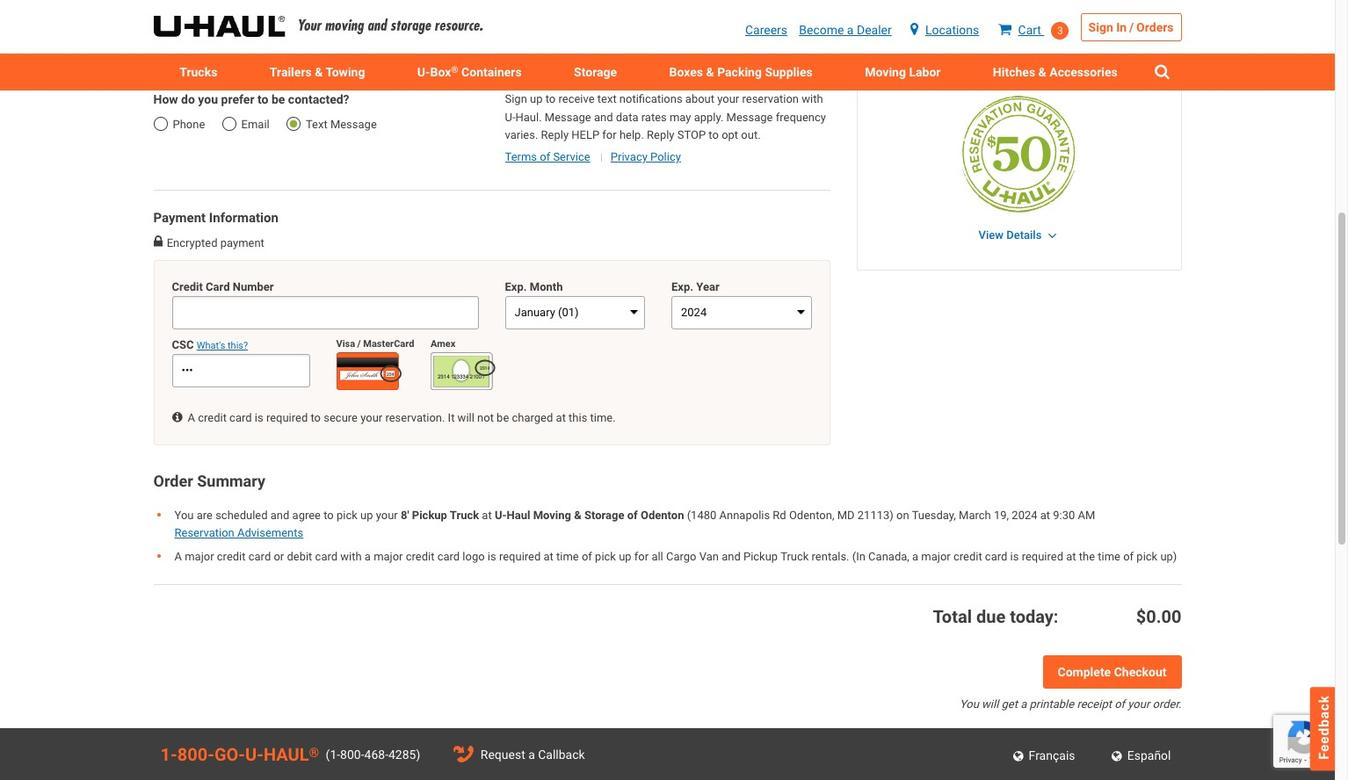 Task type: locate. For each thing, give the bounding box(es) containing it.
1 vertical spatial with
[[340, 550, 362, 564]]

will left 'get'
[[982, 698, 999, 711]]

1 horizontal spatial exp.
[[672, 281, 694, 294]]

1 horizontal spatial sign
[[1089, 20, 1113, 34]]

and inside don't have an account? setup is quick and easy. create account
[[949, 28, 968, 42]]

0 horizontal spatial sign
[[505, 92, 527, 105]]

1 horizontal spatial text
[[598, 92, 617, 105]]

3
[[1057, 25, 1063, 37]]

for left all
[[634, 550, 649, 564]]

will
[[458, 411, 475, 424], [982, 698, 999, 711]]

at left the "this"
[[556, 411, 566, 424]]

hitches & accessories
[[993, 65, 1118, 79]]

truck up logo
[[450, 509, 479, 522]]

haul
[[264, 744, 309, 765]]

sign inside banner
[[1089, 20, 1113, 34]]

and
[[949, 28, 968, 42], [594, 110, 613, 124], [271, 509, 290, 522], [722, 550, 741, 564]]

1 exp. from the left
[[505, 281, 527, 294]]

2 time from the left
[[1098, 550, 1121, 564]]

on
[[897, 509, 909, 522]]

trailers & towing
[[270, 65, 365, 79]]

you left 'get'
[[960, 698, 979, 711]]

message down receive
[[545, 110, 591, 124]]

up left 8'
[[360, 509, 373, 522]]

to inside "you are scheduled and agree to pick up your 8' pickup truck at u-haul moving & storage of odenton ( 1480 annapolis rd odenton, md 21113 ) on tuesday, march 19, 2024 at 9:30 am reservation advisements"
[[324, 509, 334, 522]]

receive
[[173, 39, 212, 52]]

labor
[[909, 65, 941, 79]]

odenton,
[[789, 509, 835, 522]]

(1-800-468-4285)
[[326, 748, 420, 762]]

message up out.
[[727, 110, 773, 124]]

1 horizontal spatial with
[[802, 92, 823, 105]]

text right by
[[365, 39, 384, 52]]

don't
[[875, 8, 905, 24]]

a right request
[[528, 748, 535, 762]]

0 vertical spatial truck
[[450, 509, 479, 522]]

exp. left month
[[505, 281, 527, 294]]

a for a credit card is required to secure your reservation. it will not be charged at this time.
[[188, 411, 195, 424]]

amex
[[431, 338, 456, 350]]

to right agree
[[324, 509, 334, 522]]

up)
[[1161, 550, 1177, 564]]

you have 3 items in your cart. element
[[1052, 22, 1069, 40]]

be right not
[[497, 411, 509, 424]]

0 horizontal spatial will
[[458, 411, 475, 424]]

banner
[[0, 0, 1335, 91]]

a left dealer
[[847, 23, 854, 37]]

storage
[[574, 65, 617, 79], [585, 509, 625, 522]]

to left the opt
[[709, 129, 719, 142]]

secure
[[324, 411, 358, 424]]

1 horizontal spatial time
[[1098, 550, 1121, 564]]

agree
[[292, 509, 321, 522]]

sign
[[1089, 20, 1113, 34], [505, 92, 527, 105]]

message right text
[[330, 118, 377, 131]]

pick right agree
[[337, 509, 358, 522]]

required left the
[[1022, 550, 1064, 564]]

1 horizontal spatial truck
[[781, 550, 809, 564]]

a credit card is required to secure your reservation. it will not be charged at this time.
[[188, 411, 616, 424]]

0 horizontal spatial exp.
[[505, 281, 527, 294]]

1 vertical spatial be
[[497, 411, 509, 424]]

not
[[477, 411, 494, 424]]

and up "advisements" at the bottom
[[271, 509, 290, 522]]

pickup right 8'
[[412, 509, 447, 522]]

0 horizontal spatial pickup
[[412, 509, 447, 522]]

hitches
[[993, 65, 1036, 79]]

credit
[[198, 411, 227, 424], [217, 550, 246, 564], [406, 550, 435, 564], [954, 550, 982, 564]]

order
[[233, 39, 260, 52]]

at right logo
[[544, 550, 554, 564]]

0 horizontal spatial major
[[185, 550, 214, 564]]

your left 8'
[[376, 509, 398, 522]]

sign in / orders
[[1089, 20, 1174, 34]]

moving labor link
[[839, 54, 967, 91]]

reservation
[[174, 527, 234, 540]]

800- for (1-
[[340, 748, 364, 762]]

1-800-go-u-haul link
[[160, 737, 319, 772]]

1 horizontal spatial 800-
[[340, 748, 364, 762]]

have
[[908, 8, 936, 24]]

quick
[[919, 28, 946, 42]]

text inside sign up to receive text notifications about your reservation with u-haul
[[598, 92, 617, 105]]

required right logo
[[499, 550, 541, 564]]

0 vertical spatial you
[[174, 509, 194, 522]]

0 vertical spatial pickup
[[412, 509, 447, 522]]

Credit Card Number text field
[[172, 296, 479, 330]]

0 horizontal spatial time
[[556, 550, 579, 564]]

you will get a printable receipt of your order.
[[960, 698, 1182, 711]]

credit up order summary at the bottom of the page
[[198, 411, 227, 424]]

a right canada,
[[912, 550, 919, 564]]

is down 2024
[[1010, 550, 1019, 564]]

1 horizontal spatial reply
[[647, 129, 675, 142]]

with right debit on the bottom of the page
[[340, 550, 362, 564]]

hitches & accessories link
[[967, 54, 1144, 91]]

exp. inside expiration month element
[[505, 281, 527, 294]]

complete
[[1058, 665, 1111, 679]]

a up order summary at the bottom of the page
[[188, 411, 195, 424]]

(in
[[852, 550, 866, 564]]

0 vertical spatial will
[[458, 411, 475, 424]]

terms
[[505, 150, 537, 164]]

is left quick
[[907, 28, 916, 42]]

moving inside "you are scheduled and agree to pick up your 8' pickup truck at u-haul moving & storage of odenton ( 1480 annapolis rd odenton, md 21113 ) on tuesday, march 19, 2024 at 9:30 am reservation advisements"
[[533, 509, 571, 522]]

& for accessories
[[1039, 65, 1047, 79]]

pickup inside "you are scheduled and agree to pick up your 8' pickup truck at u-haul moving & storage of odenton ( 1480 annapolis rd odenton, md 21113 ) on tuesday, march 19, 2024 at 9:30 am reservation advisements"
[[412, 509, 447, 522]]

truck inside "you are scheduled and agree to pick up your 8' pickup truck at u-haul moving & storage of odenton ( 1480 annapolis rd odenton, md 21113 ) on tuesday, march 19, 2024 at 9:30 am reservation advisements"
[[450, 509, 479, 522]]

moving labor
[[865, 65, 941, 79]]

1 vertical spatial storage
[[585, 509, 625, 522]]

0 horizontal spatial with
[[340, 550, 362, 564]]

text
[[306, 118, 328, 131]]

1-800-go-u-haul footer
[[0, 728, 1335, 781]]

& right hitches on the top right of the page
[[1039, 65, 1047, 79]]

is up summary
[[255, 411, 263, 424]]

with up frequency
[[802, 92, 823, 105]]

2 horizontal spatial major
[[921, 550, 951, 564]]

1 horizontal spatial you
[[960, 698, 979, 711]]

banner containing sign in / orders
[[0, 0, 1335, 91]]

text up data
[[598, 92, 617, 105]]

haul inside sign up to receive text notifications about your reservation with u-haul
[[516, 110, 539, 124]]

& inside "you are scheduled and agree to pick up your 8' pickup truck at u-haul moving & storage of odenton ( 1480 annapolis rd odenton, md 21113 ) on tuesday, march 19, 2024 at 9:30 am reservation advisements"
[[574, 509, 582, 522]]

1 vertical spatial pickup
[[744, 550, 778, 564]]

français
[[1029, 749, 1075, 763]]

your left order.
[[1128, 698, 1150, 711]]

1 horizontal spatial moving
[[865, 65, 906, 79]]

sign down containers
[[505, 92, 527, 105]]

0 horizontal spatial 800-
[[177, 744, 214, 765]]

message for text message
[[330, 118, 377, 131]]

trucks link
[[153, 54, 244, 91]]

receive
[[559, 92, 595, 105]]

1 vertical spatial sign
[[505, 92, 527, 105]]

or
[[274, 550, 284, 564]]

)
[[890, 509, 894, 522]]

major down 8'
[[374, 550, 403, 564]]

for left help.
[[602, 129, 617, 142]]

a
[[847, 23, 854, 37], [365, 550, 371, 564], [912, 550, 919, 564], [1021, 698, 1027, 711], [528, 748, 535, 762]]

u- inside sign up to receive text notifications about your reservation with u-haul
[[505, 110, 516, 124]]

at up logo
[[482, 509, 492, 522]]

payment
[[153, 210, 206, 226]]

your up the "apply."
[[717, 92, 739, 105]]

storage up receive
[[574, 65, 617, 79]]

1-800-go-u-haul
[[160, 744, 309, 765]]

storage inside "you are scheduled and agree to pick up your 8' pickup truck at u-haul moving & storage of odenton ( 1480 annapolis rd odenton, md 21113 ) on tuesday, march 19, 2024 at 9:30 am reservation advisements"
[[585, 509, 625, 522]]

1 horizontal spatial major
[[374, 550, 403, 564]]

2 horizontal spatial pick
[[1137, 550, 1158, 564]]

storage inside storage link
[[574, 65, 617, 79]]

9:30
[[1053, 509, 1075, 522]]

of left up) at bottom
[[1124, 550, 1134, 564]]

text
[[365, 39, 384, 52], [598, 92, 617, 105]]

md
[[837, 509, 855, 522]]

0 vertical spatial moving
[[865, 65, 906, 79]]

printable
[[1030, 698, 1074, 711]]

out.
[[741, 129, 761, 142]]

1 vertical spatial text
[[598, 92, 617, 105]]

sign right 3 in the top of the page
[[1089, 20, 1113, 34]]

american express example image image
[[431, 352, 496, 390]]

your
[[717, 92, 739, 105], [361, 411, 383, 424], [376, 509, 398, 522], [1128, 698, 1150, 711]]

data
[[616, 110, 639, 124]]

0 horizontal spatial truck
[[450, 509, 479, 522]]

you
[[174, 509, 194, 522], [960, 698, 979, 711]]

to left receive
[[546, 92, 556, 105]]

time down "you are scheduled and agree to pick up your 8' pickup truck at u-haul moving & storage of odenton ( 1480 annapolis rd odenton, md 21113 ) on tuesday, march 19, 2024 at 9:30 am reservation advisements"
[[556, 550, 579, 564]]

and down an
[[949, 28, 968, 42]]

menu
[[153, 54, 1182, 91]]

0 horizontal spatial a
[[174, 550, 182, 564]]

2 vertical spatial up
[[619, 550, 632, 564]]

1 horizontal spatial up
[[530, 92, 543, 105]]

a down reservation at the left bottom of page
[[174, 550, 182, 564]]

be down 'trailers'
[[272, 92, 285, 106]]

0 horizontal spatial be
[[272, 92, 285, 106]]

1 vertical spatial a
[[174, 550, 182, 564]]

will right the it
[[458, 411, 475, 424]]

message
[[545, 110, 591, 124], [727, 110, 773, 124], [330, 118, 377, 131]]

0 horizontal spatial pick
[[337, 509, 358, 522]]

truck left rentals.
[[781, 550, 809, 564]]

card up summary
[[230, 411, 252, 424]]

0 vertical spatial for
[[602, 129, 617, 142]]

u-haul $50 reservation guarantee image
[[963, 96, 1076, 213]]

1 horizontal spatial will
[[982, 698, 999, 711]]

& left towing
[[315, 65, 323, 79]]

0 vertical spatial up
[[530, 92, 543, 105]]

you inside "you are scheduled and agree to pick up your 8' pickup truck at u-haul moving & storage of odenton ( 1480 annapolis rd odenton, md 21113 ) on tuesday, march 19, 2024 at 9:30 am reservation advisements"
[[174, 509, 194, 522]]

& for towing
[[315, 65, 323, 79]]

major down reservation at the left bottom of page
[[185, 550, 214, 564]]

reply down rates
[[647, 129, 675, 142]]

pick down "you are scheduled and agree to pick up your 8' pickup truck at u-haul moving & storage of odenton ( 1480 annapolis rd odenton, md 21113 ) on tuesday, march 19, 2024 at 9:30 am reservation advisements"
[[595, 550, 616, 564]]

0 vertical spatial a
[[188, 411, 195, 424]]

sign inside sign up to receive text notifications about your reservation with u-haul
[[505, 92, 527, 105]]

0 vertical spatial with
[[802, 92, 823, 105]]

required left secure
[[266, 411, 308, 424]]

reply
[[541, 129, 569, 142], [647, 129, 675, 142]]

0 horizontal spatial text
[[365, 39, 384, 52]]

reservation
[[742, 92, 799, 105]]

tuesday,
[[912, 509, 956, 522]]

of down "you are scheduled and agree to pick up your 8' pickup truck at u-haul moving & storage of odenton ( 1480 annapolis rd odenton, md 21113 ) on tuesday, march 19, 2024 at 9:30 am reservation advisements"
[[582, 550, 592, 564]]

2 exp. from the left
[[672, 281, 694, 294]]

& left odenton
[[574, 509, 582, 522]]

sign for sign in / orders
[[1089, 20, 1113, 34]]

visa /
[[336, 338, 361, 350]]

and inside "you are scheduled and agree to pick up your 8' pickup truck at u-haul moving & storage of odenton ( 1480 annapolis rd odenton, md 21113 ) on tuesday, march 19, 2024 at 9:30 am reservation advisements"
[[271, 509, 290, 522]]

0 horizontal spatial you
[[174, 509, 194, 522]]

0 horizontal spatial moving
[[533, 509, 571, 522]]

cart
[[1018, 23, 1045, 37]]

credit down 8'
[[406, 550, 435, 564]]

0 horizontal spatial for
[[602, 129, 617, 142]]

of left odenton
[[627, 509, 638, 522]]

None password field
[[172, 354, 310, 387]]

0 horizontal spatial reply
[[541, 129, 569, 142]]

pickup down annapolis
[[744, 550, 778, 564]]

1 vertical spatial up
[[360, 509, 373, 522]]

opt
[[722, 129, 738, 142]]

2 horizontal spatial required
[[1022, 550, 1064, 564]]

. message and data rates may apply. message frequency varies. reply help for help. reply stop to opt out.
[[505, 110, 826, 142]]

1 vertical spatial truck
[[781, 550, 809, 564]]

1 horizontal spatial for
[[634, 550, 649, 564]]

u- inside the 1-800-go-u-haul link
[[245, 744, 264, 765]]

and left data
[[594, 110, 613, 124]]

details
[[1007, 229, 1042, 242]]

card right debit on the bottom of the page
[[315, 550, 338, 564]]

do
[[181, 92, 195, 106]]

time
[[556, 550, 579, 564], [1098, 550, 1121, 564]]

2 horizontal spatial up
[[619, 550, 632, 564]]

up
[[530, 92, 543, 105], [360, 509, 373, 522], [619, 550, 632, 564]]

1 horizontal spatial message
[[545, 110, 591, 124]]

visa and mastercard example image image
[[336, 352, 401, 390]]

boxes
[[669, 65, 703, 79]]

alert
[[505, 90, 830, 172]]

1 reply from the left
[[541, 129, 569, 142]]

0 vertical spatial sign
[[1089, 20, 1113, 34]]

a inside "request a callback" link
[[528, 748, 535, 762]]

1 vertical spatial for
[[634, 550, 649, 564]]

exp. left year
[[672, 281, 694, 294]]

1 horizontal spatial a
[[188, 411, 195, 424]]

0 horizontal spatial message
[[330, 118, 377, 131]]

due
[[977, 606, 1006, 628]]

haul inside "you are scheduled and agree to pick up your 8' pickup truck at u-haul moving & storage of odenton ( 1480 annapolis rd odenton, md 21113 ) on tuesday, march 19, 2024 at 9:30 am reservation advisements"
[[507, 509, 530, 522]]

storage left odenton
[[585, 509, 625, 522]]

your right secure
[[361, 411, 383, 424]]

to left secure
[[311, 411, 321, 424]]

account
[[1036, 28, 1078, 42]]

up up .
[[530, 92, 543, 105]]

0 horizontal spatial up
[[360, 509, 373, 522]]

reply up terms of service
[[541, 129, 569, 142]]

accessories
[[1050, 65, 1118, 79]]

exp. for exp. month
[[505, 281, 527, 294]]

1 vertical spatial you
[[960, 698, 979, 711]]

total due today:
[[933, 606, 1059, 628]]

800- for 1-
[[177, 744, 214, 765]]

pick left up) at bottom
[[1137, 550, 1158, 564]]

sign for sign up to receive text notifications about your reservation with u-haul
[[505, 92, 527, 105]]

21113
[[858, 509, 890, 522]]

1 vertical spatial haul
[[507, 509, 530, 522]]

0 vertical spatial be
[[272, 92, 285, 106]]

of right terms
[[540, 150, 550, 164]]

is
[[907, 28, 916, 42], [255, 411, 263, 424], [488, 550, 496, 564], [1010, 550, 1019, 564]]

0 vertical spatial storage
[[574, 65, 617, 79]]

a right debit on the bottom of the page
[[365, 550, 371, 564]]

time right the
[[1098, 550, 1121, 564]]

your inside sign up to receive text notifications about your reservation with u-haul
[[717, 92, 739, 105]]

0 vertical spatial haul
[[516, 110, 539, 124]]

and right van
[[722, 550, 741, 564]]

mastercard
[[363, 338, 414, 350]]

exp. inside "expiration year" element
[[672, 281, 694, 294]]

& right boxes
[[706, 65, 714, 79]]

to
[[258, 92, 268, 106], [546, 92, 556, 105], [709, 129, 719, 142], [311, 411, 321, 424], [324, 509, 334, 522]]

major down the tuesday,
[[921, 550, 951, 564]]

up left all
[[619, 550, 632, 564]]

request a callback
[[478, 748, 585, 762]]

card down 19, on the bottom of page
[[985, 550, 1008, 564]]

visa / mastercard
[[336, 338, 414, 350]]

you left are
[[174, 509, 194, 522]]

1 vertical spatial moving
[[533, 509, 571, 522]]



Task type: vqa. For each thing, say whether or not it's contained in the screenshot.
fourth menu item from the right
no



Task type: describe. For each thing, give the bounding box(es) containing it.
exp. for exp. year
[[672, 281, 694, 294]]

3 major from the left
[[921, 550, 951, 564]]

view details
[[979, 229, 1042, 242]]

text message
[[306, 118, 377, 131]]

sign in / orders link
[[1081, 13, 1182, 41]]

summary
[[197, 472, 265, 491]]

4285)
[[389, 748, 420, 762]]

all
[[652, 550, 663, 564]]

your for you will get a printable receipt of your order.
[[1128, 698, 1150, 711]]

is inside don't have an account? setup is quick and easy. create account
[[907, 28, 916, 42]]

1 horizontal spatial pick
[[595, 550, 616, 564]]

policy
[[651, 150, 681, 164]]

up inside "you are scheduled and agree to pick up your 8' pickup truck at u-haul moving & storage of odenton ( 1480 annapolis rd odenton, md 21113 ) on tuesday, march 19, 2024 at 9:30 am reservation advisements"
[[360, 509, 373, 522]]

of inside "you are scheduled and agree to pick up your 8' pickup truck at u-haul moving & storage of odenton ( 1480 annapolis rd odenton, md 21113 ) on tuesday, march 19, 2024 at 9:30 am reservation advisements"
[[627, 509, 638, 522]]

careers link
[[745, 23, 788, 37]]

sign up to receive text notifications about your reservation with u-haul
[[505, 92, 823, 124]]

don't have an account? setup is quick and easy. create account
[[875, 8, 1081, 42]]

you are scheduled and agree to pick up your 8' pickup truck at u-haul moving & storage of odenton ( 1480 annapolis rd odenton, md 21113 ) on tuesday, march 19, 2024 at 9:30 am reservation advisements
[[174, 509, 1096, 540]]

csc
[[172, 338, 194, 352]]

u- inside "you are scheduled and agree to pick up your 8' pickup truck at u-haul moving & storage of odenton ( 1480 annapolis rd odenton, md 21113 ) on tuesday, march 19, 2024 at 9:30 am reservation advisements"
[[495, 509, 507, 522]]

debit
[[287, 550, 312, 564]]

to inside . message and data rates may apply. message frequency varies. reply help for help. reply stop to opt out.
[[709, 129, 719, 142]]

month
[[530, 281, 563, 294]]

become a dealer
[[799, 23, 892, 37]]

your inside "you are scheduled and agree to pick up your 8' pickup truck at u-haul moving & storage of odenton ( 1480 annapolis rd odenton, md 21113 ) on tuesday, march 19, 2024 at 9:30 am reservation advisements"
[[376, 509, 398, 522]]

& for packing
[[706, 65, 714, 79]]

storage link
[[548, 54, 643, 91]]

march
[[959, 509, 991, 522]]

privacy policy
[[611, 150, 681, 164]]

credit
[[172, 281, 203, 294]]

1-
[[160, 744, 177, 765]]

go-
[[214, 744, 245, 765]]

today:
[[1010, 606, 1059, 628]]

8'
[[401, 509, 409, 522]]

account?
[[957, 8, 1011, 24]]

privacy
[[611, 150, 648, 164]]

up inside sign up to receive text notifications about your reservation with u-haul
[[530, 92, 543, 105]]

of right receipt
[[1115, 698, 1125, 711]]

an
[[939, 8, 954, 24]]

create
[[999, 28, 1033, 42]]

0 vertical spatial text
[[365, 39, 384, 52]]

annapolis
[[719, 509, 770, 522]]

apply.
[[694, 110, 724, 124]]

1 horizontal spatial pickup
[[744, 550, 778, 564]]

you
[[198, 92, 218, 106]]

rd
[[773, 509, 786, 522]]

a inside banner
[[847, 23, 854, 37]]

exp. month
[[505, 281, 563, 294]]

is right logo
[[488, 550, 496, 564]]

this
[[569, 411, 588, 424]]

dealer
[[857, 23, 892, 37]]

2 major from the left
[[374, 550, 403, 564]]

scheduled
[[215, 509, 268, 522]]

box
[[430, 65, 451, 79]]

terms of service
[[505, 150, 590, 164]]

to inside sign up to receive text notifications about your reservation with u-haul
[[546, 92, 556, 105]]

and inside . message and data rates may apply. message frequency varies. reply help for help. reply stop to opt out.
[[594, 110, 613, 124]]

a right 'get'
[[1021, 698, 1027, 711]]

a for a major credit card or debit card with a major credit card logo is required at time of pick up for all cargo van and pickup truck rentals. (in canada, a major credit card is required at the time of pick up)
[[174, 550, 182, 564]]

card left or on the bottom
[[249, 550, 271, 564]]

.
[[539, 110, 542, 124]]

of inside alert
[[540, 150, 550, 164]]

message for . message and data rates may apply. message frequency varies. reply help for help. reply stop to opt out.
[[545, 110, 591, 124]]

towing
[[326, 65, 365, 79]]

your for a credit card is required to secure your reservation. it will not be charged at this time.
[[361, 411, 383, 424]]

1480
[[691, 509, 717, 522]]

my
[[215, 39, 230, 52]]

notifications
[[620, 92, 683, 105]]

odenton
[[641, 509, 684, 522]]

2024
[[1012, 509, 1038, 522]]

are
[[197, 509, 213, 522]]

time.
[[590, 411, 616, 424]]

you for you are scheduled and agree to pick up your 8' pickup truck at u-haul moving & storage of odenton ( 1480 annapolis rd odenton, md 21113 ) on tuesday, march 19, 2024 at 9:30 am reservation advisements
[[174, 509, 194, 522]]

how
[[153, 92, 178, 106]]

u- inside menu
[[417, 65, 430, 79]]

it
[[448, 411, 455, 424]]

complete checkout button
[[1043, 656, 1182, 689]]

encrypted
[[167, 237, 218, 250]]

year
[[696, 281, 720, 294]]

containers
[[462, 65, 522, 79]]

request
[[481, 748, 525, 762]]

to right prefer
[[258, 92, 268, 106]]

expiration year element
[[672, 279, 812, 330]]

reservation advisements link
[[174, 527, 303, 540]]

expiration month element
[[505, 279, 645, 330]]

at left the
[[1066, 550, 1076, 564]]

stop
[[677, 129, 706, 142]]

may
[[670, 110, 691, 124]]

credit down march
[[954, 550, 982, 564]]

with inside sign up to receive text notifications about your reservation with u-haul
[[802, 92, 823, 105]]

terms of service link
[[505, 150, 590, 164]]

you for you will get a printable receipt of your order.
[[960, 698, 979, 711]]

card left logo
[[437, 550, 460, 564]]

total
[[933, 606, 972, 628]]

frequency
[[776, 110, 826, 124]]

boxes & packing supplies
[[669, 65, 813, 79]]

service
[[553, 150, 590, 164]]

1 horizontal spatial required
[[499, 550, 541, 564]]

what's this? link
[[197, 340, 248, 352]]

0 horizontal spatial required
[[266, 411, 308, 424]]

payment
[[220, 237, 264, 250]]

1 time from the left
[[556, 550, 579, 564]]

2 horizontal spatial message
[[727, 110, 773, 124]]

varies.
[[505, 129, 538, 142]]

in / orders
[[1117, 20, 1174, 34]]

message
[[387, 39, 433, 52]]

1 vertical spatial will
[[982, 698, 999, 711]]

1 horizontal spatial be
[[497, 411, 509, 424]]

exp. year
[[672, 281, 720, 294]]

1 major from the left
[[185, 550, 214, 564]]

for inside . message and data rates may apply. message frequency varies. reply help for help. reply stop to opt out.
[[602, 129, 617, 142]]

locations
[[926, 23, 979, 37]]

boxes & packing supplies link
[[643, 54, 839, 91]]

receipt
[[1077, 698, 1112, 711]]

pick inside "you are scheduled and agree to pick up your 8' pickup truck at u-haul moving & storage of odenton ( 1480 annapolis rd odenton, md 21113 ) on tuesday, march 19, 2024 at 9:30 am reservation advisements"
[[337, 509, 358, 522]]

careers
[[745, 23, 788, 37]]

credit down "reservation advisements" link
[[217, 550, 246, 564]]

at left 9:30
[[1041, 509, 1050, 522]]

complete checkout
[[1058, 665, 1167, 679]]

2 reply from the left
[[647, 129, 675, 142]]

trucks
[[179, 65, 217, 79]]

van
[[699, 550, 719, 564]]

your for sign up to receive text notifications about your reservation with u-haul
[[717, 92, 739, 105]]

card
[[206, 281, 230, 294]]

view
[[979, 229, 1004, 242]]

canada,
[[869, 550, 910, 564]]

menu containing trucks
[[153, 54, 1182, 91]]

help.
[[620, 129, 644, 142]]

moving inside the moving labor link
[[865, 65, 906, 79]]

(1-
[[326, 748, 340, 762]]

alert containing sign up to receive text notifications about your reservation with
[[505, 90, 830, 172]]

trailers & towing link
[[244, 54, 391, 91]]



